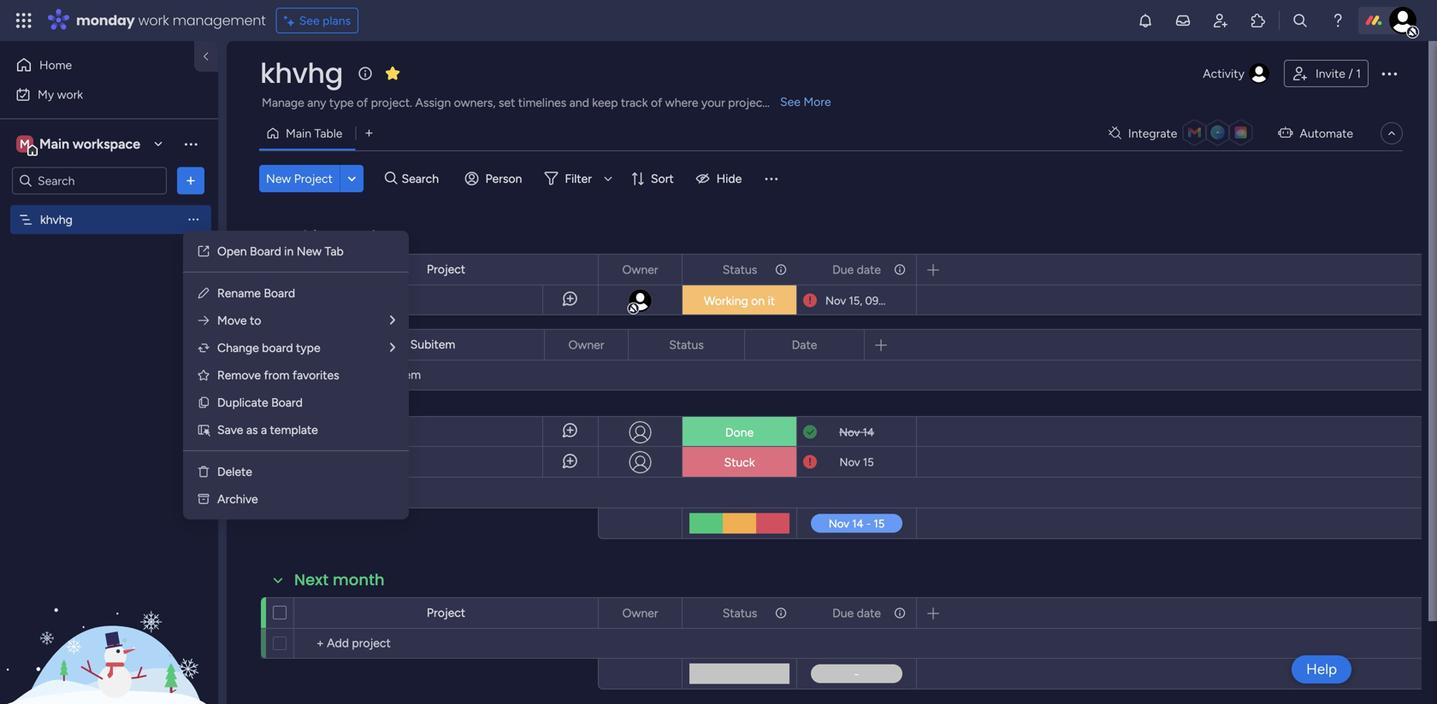 Task type: locate. For each thing, give the bounding box(es) containing it.
this month
[[294, 226, 382, 248]]

timelines
[[518, 95, 566, 110]]

09:00
[[865, 294, 896, 308]]

2 vertical spatial project
[[427, 606, 465, 621]]

0 vertical spatial due date field
[[828, 260, 885, 279]]

2 vertical spatial nov
[[839, 456, 860, 470]]

0 vertical spatial project
[[294, 172, 333, 186]]

move to image
[[197, 314, 210, 328]]

due date field for this month
[[828, 260, 885, 279]]

month right the next
[[333, 570, 385, 591]]

lottie animation element
[[0, 532, 218, 705]]

workspace options image
[[182, 135, 199, 152]]

1 vertical spatial v2 overdue deadline image
[[803, 455, 817, 471]]

1 due from the top
[[832, 263, 854, 277]]

2 vertical spatial owner field
[[618, 604, 662, 623]]

board for open
[[250, 244, 281, 259]]

month
[[330, 226, 382, 248], [333, 570, 385, 591]]

plans
[[322, 13, 351, 28]]

month for this month
[[330, 226, 382, 248]]

nov for working on it
[[825, 294, 846, 308]]

main for main workspace
[[39, 136, 69, 152]]

0 vertical spatial see
[[299, 13, 320, 28]]

main left table at the top
[[286, 126, 311, 141]]

2 due from the top
[[832, 606, 854, 621]]

workspace
[[73, 136, 140, 152]]

work inside button
[[57, 87, 83, 102]]

1 horizontal spatial main
[[286, 126, 311, 141]]

main inside button
[[286, 126, 311, 141]]

0 horizontal spatial work
[[57, 87, 83, 102]]

1 vertical spatial due date field
[[828, 604, 885, 623]]

am
[[898, 294, 915, 308]]

menu image
[[762, 170, 779, 187]]

1 + add project text field from the top
[[303, 483, 590, 504]]

project
[[294, 172, 333, 186], [427, 262, 465, 277], [427, 606, 465, 621]]

0 vertical spatial type
[[329, 95, 354, 110]]

2 date from the top
[[857, 606, 881, 621]]

move to
[[217, 313, 261, 328]]

0 vertical spatial + add project text field
[[303, 483, 590, 504]]

option
[[0, 204, 218, 208]]

owner
[[622, 263, 658, 277], [568, 338, 604, 352], [622, 606, 658, 621]]

1 horizontal spatial of
[[651, 95, 662, 110]]

next
[[294, 570, 329, 591]]

new
[[266, 172, 291, 186], [297, 244, 322, 259]]

see plans button
[[276, 8, 359, 33]]

duplicate
[[217, 396, 268, 410]]

1 vertical spatial owner
[[568, 338, 604, 352]]

rename board
[[217, 286, 295, 301]]

my work button
[[10, 81, 184, 108]]

change
[[217, 341, 259, 355]]

invite / 1 button
[[1284, 60, 1369, 87]]

Owner field
[[618, 260, 662, 279], [564, 336, 609, 355], [618, 604, 662, 623]]

nov left 15,
[[825, 294, 846, 308]]

person
[[485, 172, 522, 186]]

0 horizontal spatial new
[[266, 172, 291, 186]]

it
[[768, 294, 775, 308]]

m
[[20, 137, 30, 151]]

see for see more
[[780, 95, 801, 109]]

1 vertical spatial list arrow image
[[390, 342, 395, 354]]

0 horizontal spatial main
[[39, 136, 69, 152]]

work right my
[[57, 87, 83, 102]]

activity button
[[1196, 60, 1277, 87]]

1 vertical spatial new
[[297, 244, 322, 259]]

1 vertical spatial type
[[296, 341, 320, 355]]

1 vertical spatial see
[[780, 95, 801, 109]]

my work
[[38, 87, 83, 102]]

2 vertical spatial status
[[723, 606, 757, 621]]

0 vertical spatial v2 overdue deadline image
[[803, 293, 817, 309]]

nov left 15
[[839, 456, 860, 470]]

a
[[261, 423, 267, 438]]

0 vertical spatial work
[[138, 11, 169, 30]]

0 vertical spatial month
[[330, 226, 382, 248]]

automate
[[1300, 126, 1353, 141]]

Date field
[[788, 336, 821, 355]]

more
[[803, 95, 831, 109]]

month inside field
[[333, 570, 385, 591]]

hide
[[716, 172, 742, 186]]

1 vertical spatial due date
[[832, 606, 881, 621]]

see left more
[[780, 95, 801, 109]]

1 horizontal spatial khvhg
[[260, 54, 343, 92]]

keep
[[592, 95, 618, 110]]

help button
[[1292, 656, 1351, 684]]

main table button
[[259, 120, 355, 147]]

board for rename
[[264, 286, 295, 301]]

of down show board description image
[[357, 95, 368, 110]]

main table
[[286, 126, 343, 141]]

main inside workspace selection element
[[39, 136, 69, 152]]

board left 'in'
[[250, 244, 281, 259]]

project inside button
[[294, 172, 333, 186]]

help
[[1306, 661, 1337, 679]]

Status field
[[718, 260, 762, 279], [665, 336, 708, 355], [718, 604, 762, 623]]

v2 overdue deadline image right it
[[803, 293, 817, 309]]

to
[[250, 313, 261, 328]]

1 vertical spatial + add project text field
[[303, 634, 590, 654]]

invite members image
[[1212, 12, 1229, 29]]

new down 'main table' button
[[266, 172, 291, 186]]

person button
[[458, 165, 532, 192]]

main right workspace icon
[[39, 136, 69, 152]]

0 horizontal spatial of
[[357, 95, 368, 110]]

save as a template
[[217, 423, 318, 438]]

see for see plans
[[299, 13, 320, 28]]

lottie animation image
[[0, 532, 218, 705]]

rename board image
[[197, 287, 210, 300]]

from
[[264, 368, 289, 383]]

see inside see more link
[[780, 95, 801, 109]]

invite
[[1316, 66, 1345, 81]]

main
[[286, 126, 311, 141], [39, 136, 69, 152]]

0 horizontal spatial type
[[296, 341, 320, 355]]

2 list arrow image from the top
[[390, 342, 395, 354]]

1 due date from the top
[[832, 263, 881, 277]]

+ Add project text field
[[303, 483, 590, 504], [303, 634, 590, 654]]

owner for the bottommost owner "field"
[[622, 606, 658, 621]]

1 horizontal spatial see
[[780, 95, 801, 109]]

type
[[329, 95, 354, 110], [296, 341, 320, 355]]

khvhg up any
[[260, 54, 343, 92]]

v2 overdue deadline image down v2 done deadline image
[[803, 455, 817, 471]]

1 list arrow image from the top
[[390, 314, 395, 327]]

0 vertical spatial nov
[[825, 294, 846, 308]]

see inside see plans button
[[299, 13, 320, 28]]

of
[[357, 95, 368, 110], [651, 95, 662, 110]]

manage
[[262, 95, 304, 110]]

see
[[299, 13, 320, 28], [780, 95, 801, 109]]

1 of from the left
[[357, 95, 368, 110]]

board up template
[[271, 396, 303, 410]]

2 vertical spatial board
[[271, 396, 303, 410]]

2 v2 overdue deadline image from the top
[[803, 455, 817, 471]]

15,
[[849, 294, 862, 308]]

0 horizontal spatial khvhg
[[40, 213, 73, 227]]

0 vertical spatial due
[[832, 263, 854, 277]]

0 vertical spatial date
[[857, 263, 881, 277]]

working
[[704, 294, 748, 308]]

due date
[[832, 263, 881, 277], [832, 606, 881, 621]]

1 vertical spatial board
[[264, 286, 295, 301]]

done
[[725, 426, 754, 440]]

2 vertical spatial status field
[[718, 604, 762, 623]]

type up 'favorites'
[[296, 341, 320, 355]]

column information image
[[774, 263, 788, 277], [893, 263, 907, 277], [774, 607, 788, 621], [893, 607, 907, 621]]

in
[[284, 244, 294, 259]]

options image
[[182, 172, 199, 189], [658, 255, 670, 284], [773, 255, 785, 284], [892, 255, 904, 284], [604, 331, 616, 360]]

1 vertical spatial due
[[832, 606, 854, 621]]

v2 overdue deadline image
[[803, 293, 817, 309], [803, 455, 817, 471]]

status
[[723, 263, 757, 277], [669, 338, 704, 352], [723, 606, 757, 621]]

month right this
[[330, 226, 382, 248]]

2 vertical spatial owner
[[622, 606, 658, 621]]

see left plans
[[299, 13, 320, 28]]

1 v2 overdue deadline image from the top
[[803, 293, 817, 309]]

2 due date field from the top
[[828, 604, 885, 623]]

v2 overdue deadline image for nov 15
[[803, 455, 817, 471]]

of right track
[[651, 95, 662, 110]]

0 vertical spatial due date
[[832, 263, 881, 277]]

archive image
[[197, 493, 210, 506]]

1 horizontal spatial new
[[297, 244, 322, 259]]

main workspace
[[39, 136, 140, 152]]

1 vertical spatial nov
[[839, 426, 860, 440]]

Due date field
[[828, 260, 885, 279], [828, 604, 885, 623]]

2 due date from the top
[[832, 606, 881, 621]]

work right monday
[[138, 11, 169, 30]]

0 vertical spatial new
[[266, 172, 291, 186]]

0 vertical spatial status
[[723, 263, 757, 277]]

apps image
[[1250, 12, 1267, 29]]

15
[[863, 456, 874, 470]]

tab
[[325, 244, 344, 259]]

0 horizontal spatial see
[[299, 13, 320, 28]]

nov 15
[[839, 456, 874, 470]]

rename
[[217, 286, 261, 301]]

dapulse integrations image
[[1109, 127, 1121, 140]]

0 vertical spatial board
[[250, 244, 281, 259]]

1 vertical spatial khvhg
[[40, 213, 73, 227]]

nov left 14
[[839, 426, 860, 440]]

1 vertical spatial month
[[333, 570, 385, 591]]

open board in new tab image
[[197, 245, 210, 258]]

1 horizontal spatial work
[[138, 11, 169, 30]]

1 vertical spatial work
[[57, 87, 83, 102]]

working on it
[[704, 294, 775, 308]]

1 vertical spatial date
[[857, 606, 881, 621]]

due for this month
[[832, 263, 854, 277]]

owner for the middle owner "field"
[[568, 338, 604, 352]]

nov
[[825, 294, 846, 308], [839, 426, 860, 440], [839, 456, 860, 470]]

+ Add subitem text field
[[330, 365, 509, 386]]

khvhg down search in workspace field at the left of the page
[[40, 213, 73, 227]]

0 vertical spatial owner
[[622, 263, 658, 277]]

new right 'in'
[[297, 244, 322, 259]]

month inside 'field'
[[330, 226, 382, 248]]

on
[[751, 294, 765, 308]]

nov 14
[[839, 426, 874, 440]]

change board type image
[[197, 341, 210, 355]]

home button
[[10, 51, 184, 79]]

project for next month
[[427, 606, 465, 621]]

filter
[[565, 172, 592, 186]]

workspace selection element
[[16, 134, 143, 156]]

options image
[[1379, 63, 1399, 84], [658, 599, 670, 628], [773, 599, 785, 628], [892, 599, 904, 628]]

remove from favorites
[[217, 368, 339, 383]]

type right any
[[329, 95, 354, 110]]

board right 'rename'
[[264, 286, 295, 301]]

where
[[665, 95, 698, 110]]

This month field
[[290, 226, 386, 248]]

type for board
[[296, 341, 320, 355]]

list arrow image
[[390, 314, 395, 327], [390, 342, 395, 354]]

1 date from the top
[[857, 263, 881, 277]]

remove from favorites image
[[384, 65, 401, 82]]

1 due date field from the top
[[828, 260, 885, 279]]

2 of from the left
[[651, 95, 662, 110]]

0 vertical spatial list arrow image
[[390, 314, 395, 327]]

1 vertical spatial project
[[427, 262, 465, 277]]

1 horizontal spatial type
[[329, 95, 354, 110]]

work
[[138, 11, 169, 30], [57, 87, 83, 102]]



Task type: vqa. For each thing, say whether or not it's contained in the screenshot.
Options image for Next month
yes



Task type: describe. For each thing, give the bounding box(es) containing it.
new project button
[[259, 165, 339, 192]]

open
[[217, 244, 247, 259]]

v2 done deadline image
[[803, 425, 817, 441]]

next month
[[294, 570, 385, 591]]

track
[[621, 95, 648, 110]]

open board in new tab
[[217, 244, 344, 259]]

search everything image
[[1292, 12, 1309, 29]]

delete image
[[197, 465, 210, 479]]

arrow down image
[[598, 169, 618, 189]]

1 vertical spatial status field
[[665, 336, 708, 355]]

move
[[217, 313, 247, 328]]

duplicate board
[[217, 396, 303, 410]]

template
[[270, 423, 318, 438]]

Search field
[[397, 167, 449, 191]]

due for next month
[[832, 606, 854, 621]]

0 vertical spatial status field
[[718, 260, 762, 279]]

workspace image
[[16, 135, 33, 154]]

due date for next month
[[832, 606, 881, 621]]

integrate
[[1128, 126, 1177, 141]]

list arrow image for move to
[[390, 314, 395, 327]]

see more
[[780, 95, 831, 109]]

nov for done
[[839, 426, 860, 440]]

and
[[569, 95, 589, 110]]

work for my
[[57, 87, 83, 102]]

1 vertical spatial owner field
[[564, 336, 609, 355]]

main for main table
[[286, 126, 311, 141]]

khvhg inside khvhg "list box"
[[40, 213, 73, 227]]

see plans
[[299, 13, 351, 28]]

favorites
[[292, 368, 339, 383]]

Next month field
[[290, 570, 389, 592]]

your
[[701, 95, 725, 110]]

activity
[[1203, 66, 1245, 81]]

project.
[[371, 95, 412, 110]]

new project
[[266, 172, 333, 186]]

inbox image
[[1174, 12, 1192, 29]]

manage any type of project. assign owners, set timelines and keep track of where your project stands.
[[262, 95, 808, 110]]

show board description image
[[355, 65, 375, 82]]

table
[[314, 126, 343, 141]]

duplicate board image
[[197, 396, 210, 410]]

board
[[262, 341, 293, 355]]

see more link
[[778, 93, 833, 110]]

sort
[[651, 172, 674, 186]]

autopilot image
[[1278, 122, 1293, 143]]

work for monday
[[138, 11, 169, 30]]

nov 15, 09:00 am
[[825, 294, 915, 308]]

save as a template image
[[197, 423, 210, 437]]

month for next month
[[333, 570, 385, 591]]

sort button
[[623, 165, 684, 192]]

collapse board header image
[[1385, 127, 1399, 140]]

new inside new project button
[[266, 172, 291, 186]]

add view image
[[366, 127, 373, 140]]

khvhg field
[[256, 54, 347, 92]]

khvhg list box
[[0, 202, 218, 465]]

date
[[792, 338, 817, 352]]

set
[[499, 95, 515, 110]]

v2 search image
[[385, 169, 397, 188]]

home
[[39, 58, 72, 72]]

monday work management
[[76, 11, 266, 30]]

0 vertical spatial khvhg
[[260, 54, 343, 92]]

assign
[[415, 95, 451, 110]]

save
[[217, 423, 243, 438]]

type for any
[[329, 95, 354, 110]]

notifications image
[[1137, 12, 1154, 29]]

stuck
[[724, 455, 755, 470]]

subitem
[[410, 337, 455, 352]]

Search in workspace field
[[36, 171, 143, 191]]

14
[[863, 426, 874, 440]]

as
[[246, 423, 258, 438]]

due date field for next month
[[828, 604, 885, 623]]

hide button
[[689, 165, 752, 192]]

project for this month
[[427, 262, 465, 277]]

project
[[728, 95, 767, 110]]

0 vertical spatial owner field
[[618, 260, 662, 279]]

list arrow image for change board type
[[390, 342, 395, 354]]

1 vertical spatial status
[[669, 338, 704, 352]]

any
[[307, 95, 326, 110]]

/
[[1348, 66, 1353, 81]]

v2 overdue deadline image for nov 15, 09:00 am
[[803, 293, 817, 309]]

1
[[1356, 66, 1361, 81]]

board for duplicate
[[271, 396, 303, 410]]

invite / 1
[[1316, 66, 1361, 81]]

owner for owner "field" to the top
[[622, 263, 658, 277]]

monday
[[76, 11, 135, 30]]

archive
[[217, 492, 258, 507]]

due date for this month
[[832, 263, 881, 277]]

remove from favorites image
[[197, 369, 210, 382]]

this
[[294, 226, 326, 248]]

delete
[[217, 465, 252, 479]]

select product image
[[15, 12, 33, 29]]

change board type
[[217, 341, 320, 355]]

remove
[[217, 368, 261, 383]]

date for next month
[[857, 606, 881, 621]]

gary orlando image
[[1389, 7, 1416, 34]]

2 + add project text field from the top
[[303, 634, 590, 654]]

my
[[38, 87, 54, 102]]

owners,
[[454, 95, 496, 110]]

stands.
[[770, 95, 808, 110]]

filter button
[[537, 165, 618, 192]]

date for this month
[[857, 263, 881, 277]]

management
[[173, 11, 266, 30]]

angle down image
[[348, 172, 356, 185]]

help image
[[1329, 12, 1346, 29]]



